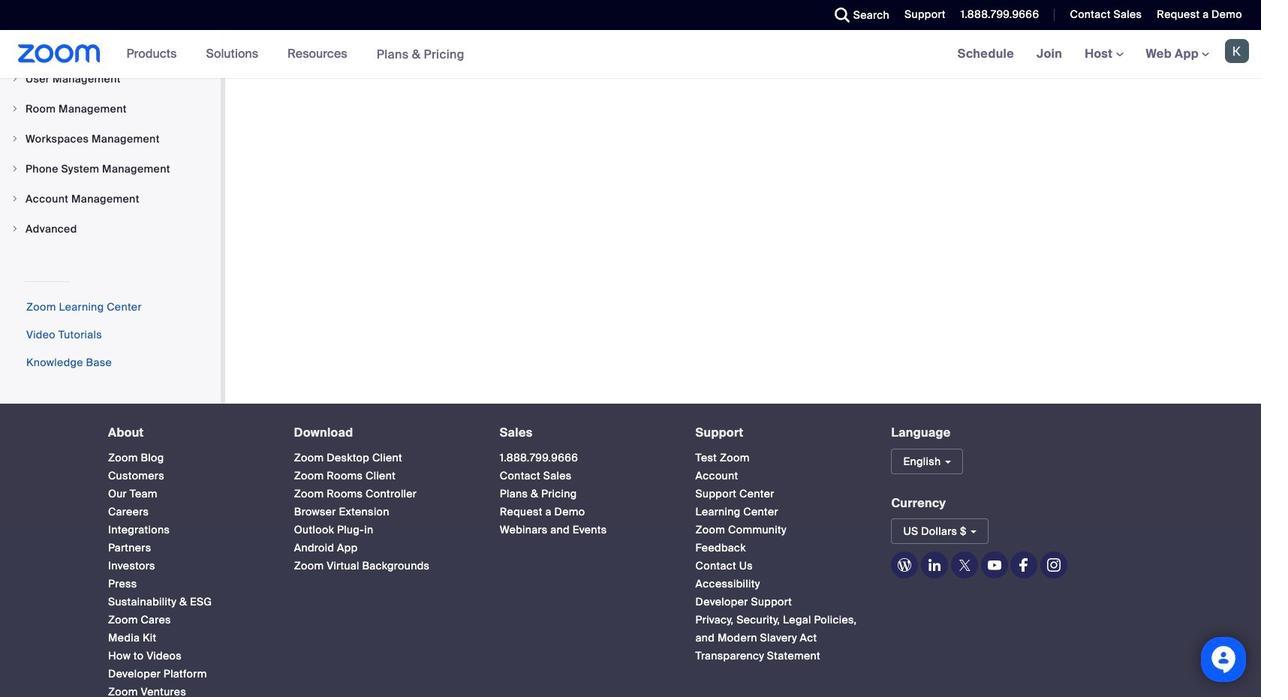 Task type: describe. For each thing, give the bounding box(es) containing it.
3 menu item from the top
[[0, 125, 221, 153]]

3 heading from the left
[[500, 426, 669, 440]]

right image for fourth "menu item"
[[11, 164, 20, 173]]

1 menu item from the top
[[0, 65, 221, 93]]

2 heading from the left
[[294, 426, 473, 440]]

2 menu item from the top
[[0, 95, 221, 123]]

4 right image from the top
[[11, 224, 20, 233]]

2 right image from the top
[[11, 104, 20, 113]]



Task type: locate. For each thing, give the bounding box(es) containing it.
admin menu menu
[[0, 35, 221, 245]]

right image
[[11, 164, 20, 173], [11, 194, 20, 203]]

1 heading from the left
[[108, 426, 267, 440]]

1 right image from the top
[[11, 74, 20, 83]]

1 vertical spatial right image
[[11, 194, 20, 203]]

meetings navigation
[[946, 30, 1261, 79]]

5 menu item from the top
[[0, 185, 221, 213]]

right image for fifth "menu item" from the top of the admin menu menu
[[11, 194, 20, 203]]

product information navigation
[[115, 30, 476, 79]]

zoom logo image
[[18, 44, 100, 63]]

banner
[[0, 30, 1261, 79]]

4 menu item from the top
[[0, 155, 221, 183]]

1 right image from the top
[[11, 164, 20, 173]]

heading
[[108, 426, 267, 440], [294, 426, 473, 440], [500, 426, 669, 440], [696, 426, 864, 440]]

4 heading from the left
[[696, 426, 864, 440]]

profile picture image
[[1225, 39, 1249, 63]]

right image
[[11, 74, 20, 83], [11, 104, 20, 113], [11, 134, 20, 143], [11, 224, 20, 233]]

3 right image from the top
[[11, 134, 20, 143]]

6 menu item from the top
[[0, 215, 221, 243]]

2 right image from the top
[[11, 194, 20, 203]]

0 vertical spatial right image
[[11, 164, 20, 173]]

menu item
[[0, 65, 221, 93], [0, 95, 221, 123], [0, 125, 221, 153], [0, 155, 221, 183], [0, 185, 221, 213], [0, 215, 221, 243]]



Task type: vqa. For each thing, say whether or not it's contained in the screenshot.
1st Menu Item from the bottom
yes



